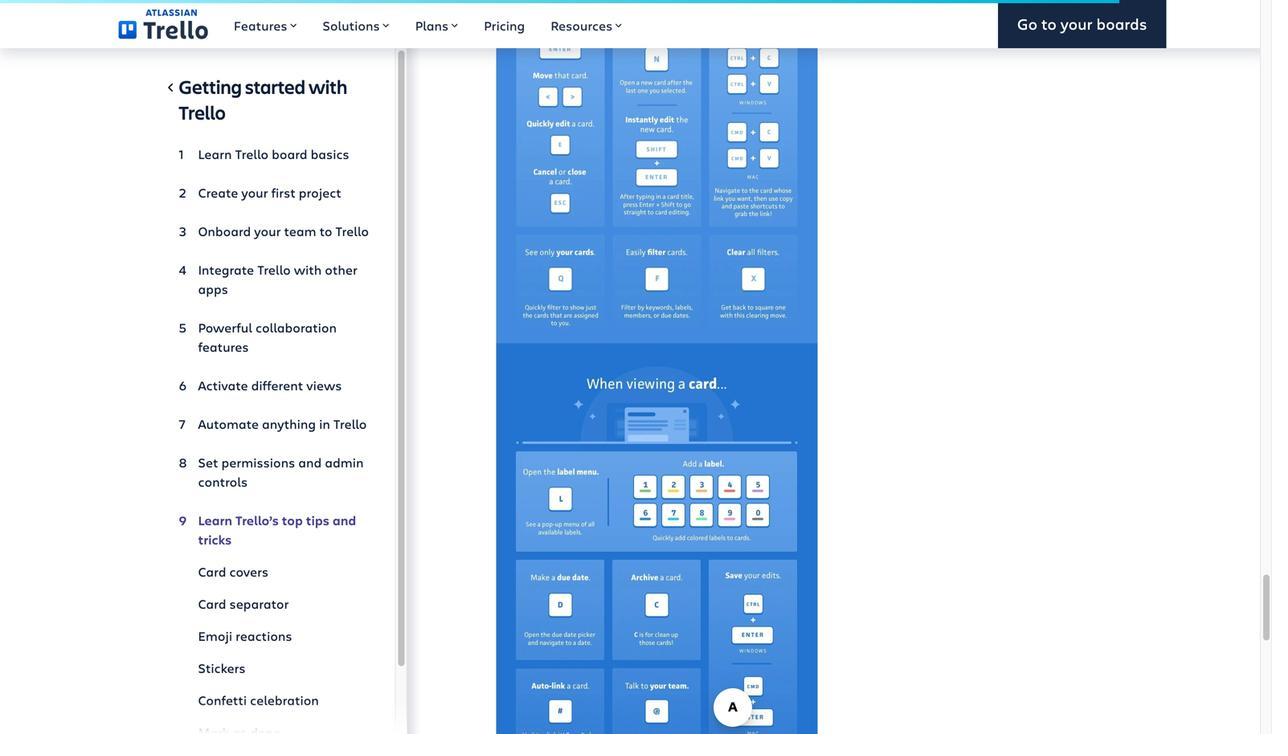 Task type: vqa. For each thing, say whether or not it's contained in the screenshot.
bottom to
yes



Task type: locate. For each thing, give the bounding box(es) containing it.
and left admin
[[298, 454, 322, 471]]

automate anything in trello link
[[179, 408, 369, 441]]

1 vertical spatial and
[[333, 512, 356, 529]]

1 vertical spatial card
[[198, 596, 226, 613]]

learn trello's top tips and tricks
[[198, 512, 356, 549]]

and inside set permissions and admin controls
[[298, 454, 322, 471]]

trello's
[[236, 512, 279, 529]]

with for trello
[[294, 261, 322, 279]]

learn for learn trello's top tips and tricks
[[198, 512, 232, 529]]

with
[[309, 74, 347, 99], [294, 261, 322, 279]]

other
[[325, 261, 358, 279]]

0 horizontal spatial to
[[320, 223, 332, 240]]

set
[[198, 454, 218, 471]]

powerful collaboration features link
[[179, 312, 369, 363]]

1 vertical spatial with
[[294, 261, 322, 279]]

learn
[[198, 146, 232, 163], [198, 512, 232, 529]]

1 horizontal spatial and
[[333, 512, 356, 529]]

1 vertical spatial your
[[241, 184, 268, 201]]

with inside getting started with trello
[[309, 74, 347, 99]]

trello down onboard your team to trello link
[[257, 261, 291, 279]]

with right started
[[309, 74, 347, 99]]

0 horizontal spatial and
[[298, 454, 322, 471]]

0 vertical spatial to
[[1042, 13, 1057, 34]]

resources
[[551, 17, 613, 34]]

0 vertical spatial your
[[1061, 13, 1093, 34]]

go
[[1018, 13, 1038, 34]]

learn up create at the left top of page
[[198, 146, 232, 163]]

activate different views link
[[179, 370, 369, 402]]

your for create your first project
[[241, 184, 268, 201]]

integrate
[[198, 261, 254, 279]]

controls
[[198, 474, 248, 491]]

trello down getting on the left top
[[179, 100, 226, 125]]

card
[[198, 564, 226, 581], [198, 596, 226, 613]]

learn up 'tricks'
[[198, 512, 232, 529]]

your
[[1061, 13, 1093, 34], [241, 184, 268, 201], [254, 223, 281, 240]]

0 vertical spatial with
[[309, 74, 347, 99]]

go to your boards link
[[998, 0, 1167, 48]]

pricing link
[[471, 0, 538, 48]]

admin
[[325, 454, 364, 471]]

1 learn from the top
[[198, 146, 232, 163]]

2 card from the top
[[198, 596, 226, 613]]

views
[[307, 377, 342, 394]]

to right go
[[1042, 13, 1057, 34]]

onboard
[[198, 223, 251, 240]]

card down 'tricks'
[[198, 564, 226, 581]]

1 card from the top
[[198, 564, 226, 581]]

top
[[282, 512, 303, 529]]

1 vertical spatial to
[[320, 223, 332, 240]]

and
[[298, 454, 322, 471], [333, 512, 356, 529]]

resources button
[[538, 0, 635, 48]]

atlassian trello image
[[119, 9, 208, 39]]

activate
[[198, 377, 248, 394]]

trello right in
[[334, 416, 367, 433]]

reactions
[[236, 628, 292, 645]]

to
[[1042, 13, 1057, 34], [320, 223, 332, 240]]

confetti celebration
[[198, 692, 319, 709]]

automate
[[198, 416, 259, 433]]

0 vertical spatial and
[[298, 454, 322, 471]]

and right tips
[[333, 512, 356, 529]]

board
[[272, 146, 308, 163]]

0 vertical spatial learn
[[198, 146, 232, 163]]

tricks
[[198, 531, 232, 549]]

trello left board
[[235, 146, 269, 163]]

with left other
[[294, 261, 322, 279]]

1 vertical spatial learn
[[198, 512, 232, 529]]

0 vertical spatial card
[[198, 564, 226, 581]]

solutions button
[[310, 0, 402, 48]]

celebration
[[250, 692, 319, 709]]

card separator link
[[179, 588, 369, 621]]

create your first project link
[[179, 177, 369, 209]]

learn inside 'learn trello board basics' link
[[198, 146, 232, 163]]

card up emoji
[[198, 596, 226, 613]]

2 vertical spatial your
[[254, 223, 281, 240]]

tips
[[306, 512, 330, 529]]

getting started with trello
[[179, 74, 347, 125]]

emoji
[[198, 628, 232, 645]]

plans button
[[402, 0, 471, 48]]

getting
[[179, 74, 242, 99]]

with inside integrate trello with other apps
[[294, 261, 322, 279]]

2 learn from the top
[[198, 512, 232, 529]]

emoji reactions
[[198, 628, 292, 645]]

your left boards
[[1061, 13, 1093, 34]]

with for started
[[309, 74, 347, 99]]

your left first
[[241, 184, 268, 201]]

powerful collaboration features
[[198, 319, 337, 356]]

solutions
[[323, 17, 380, 34]]

team
[[284, 223, 316, 240]]

create your first project
[[198, 184, 341, 201]]

learn inside learn trello's top tips and tricks
[[198, 512, 232, 529]]

activate different views
[[198, 377, 342, 394]]

trello
[[179, 100, 226, 125], [235, 146, 269, 163], [336, 223, 369, 240], [257, 261, 291, 279], [334, 416, 367, 433]]

your left team on the left top of the page
[[254, 223, 281, 240]]

to right team on the left top of the page
[[320, 223, 332, 240]]

go to your boards
[[1018, 13, 1148, 34]]



Task type: describe. For each thing, give the bounding box(es) containing it.
integrate trello with other apps
[[198, 261, 358, 298]]

getting started with trello link
[[179, 74, 369, 132]]

basics
[[311, 146, 349, 163]]

pricing
[[484, 17, 525, 34]]

onboard your team to trello
[[198, 223, 369, 240]]

1 horizontal spatial to
[[1042, 13, 1057, 34]]

set permissions and admin controls
[[198, 454, 364, 491]]

collaboration
[[256, 319, 337, 336]]

features button
[[221, 0, 310, 48]]

trello up other
[[336, 223, 369, 240]]

stickers link
[[179, 653, 369, 685]]

your for onboard your team to trello
[[254, 223, 281, 240]]

features
[[234, 17, 287, 34]]

create
[[198, 184, 238, 201]]

covers
[[230, 564, 269, 581]]

confetti
[[198, 692, 247, 709]]

permissions
[[221, 454, 295, 471]]

stickers
[[198, 660, 246, 677]]

trello inside getting started with trello
[[179, 100, 226, 125]]

different
[[251, 377, 303, 394]]

first
[[271, 184, 296, 201]]

in
[[319, 416, 330, 433]]

boards
[[1097, 13, 1148, 34]]

card covers link
[[179, 556, 369, 588]]

learn for learn trello board basics
[[198, 146, 232, 163]]

page progress progress bar
[[0, 0, 1120, 3]]

integrate trello with other apps link
[[179, 254, 369, 305]]

project
[[299, 184, 341, 201]]

onboard your team to trello link
[[179, 215, 369, 248]]

apps
[[198, 281, 228, 298]]

learn trello board basics
[[198, 146, 349, 163]]

started
[[245, 74, 306, 99]]

card separator
[[198, 596, 289, 613]]

and inside learn trello's top tips and tricks
[[333, 512, 356, 529]]

emoji reactions link
[[179, 621, 369, 653]]

plans
[[415, 17, 449, 34]]

features
[[198, 338, 249, 356]]

card covers
[[198, 564, 269, 581]]

trello inside integrate trello with other apps
[[257, 261, 291, 279]]

powerful
[[198, 319, 252, 336]]

card for card covers
[[198, 564, 226, 581]]

learn trello's top tips and tricks link
[[179, 505, 369, 556]]

confetti celebration link
[[179, 685, 369, 717]]

automate anything in trello
[[198, 416, 367, 433]]

card for card separator
[[198, 596, 226, 613]]

set permissions and admin controls link
[[179, 447, 369, 498]]

learn trello board basics link
[[179, 138, 369, 170]]

separator
[[230, 596, 289, 613]]

anything
[[262, 416, 316, 433]]



